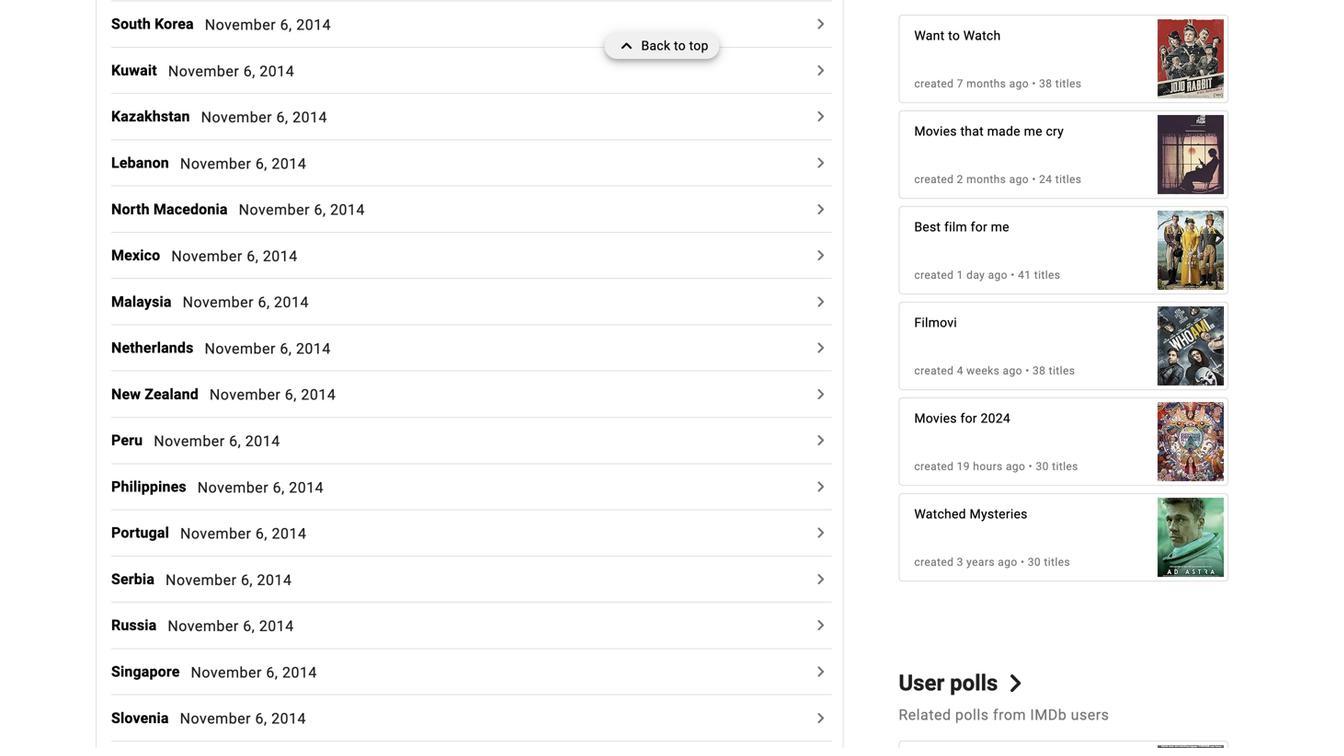 Task type: locate. For each thing, give the bounding box(es) containing it.
sam rockwell, taika waititi, scarlett johansson, stephen merchant, alfie allen, rebel wilson, thomasin mckenzie, and roman griffin davis in jojo rabbit (2019) image
[[1158, 10, 1225, 108]]

6, for portugal
[[256, 525, 268, 542]]

2014 for netherlands
[[296, 340, 331, 357]]

serbia
[[111, 570, 155, 588]]

filmovi
[[915, 315, 958, 330]]

november for serbia
[[166, 571, 237, 588]]

november 6, 2014 for kazakhstan
[[201, 108, 328, 126]]

30 right years
[[1028, 556, 1042, 569]]

back to top
[[642, 38, 709, 53]]

months right 2
[[967, 173, 1007, 186]]

created for mysteries
[[915, 556, 954, 569]]

november for mexico
[[171, 247, 243, 265]]

back
[[642, 38, 671, 53]]

lebanon
[[111, 154, 169, 172]]

2
[[958, 173, 964, 186]]

from
[[994, 706, 1027, 724]]

2014 for mexico
[[263, 247, 298, 265]]

0 horizontal spatial to
[[674, 38, 686, 53]]

movies
[[915, 124, 958, 139], [915, 411, 958, 426]]

for left the 2024
[[961, 411, 978, 426]]

months for watch
[[967, 77, 1007, 90]]

to right want
[[949, 28, 961, 43]]

• for made
[[1033, 173, 1037, 186]]

1 vertical spatial months
[[967, 173, 1007, 186]]

0 vertical spatial 30
[[1036, 460, 1050, 473]]

november down zealand
[[154, 432, 225, 450]]

november 6, 2014 for serbia
[[166, 571, 292, 588]]

me right "film"
[[992, 219, 1010, 235]]

november 6, 2014 for singapore
[[191, 664, 317, 681]]

new zealand
[[111, 385, 199, 403]]

30
[[1036, 460, 1050, 473], [1028, 556, 1042, 569]]

ago up made
[[1010, 77, 1030, 90]]

november right macedonia
[[239, 201, 310, 218]]

movies down 4
[[915, 411, 958, 426]]

november up macedonia
[[180, 155, 252, 172]]

2014
[[296, 16, 331, 33], [260, 62, 295, 80], [293, 108, 328, 126], [272, 155, 307, 172], [330, 201, 365, 218], [263, 247, 298, 265], [274, 293, 309, 311], [296, 340, 331, 357], [301, 386, 336, 403], [245, 432, 280, 450], [289, 478, 324, 496], [272, 525, 307, 542], [257, 571, 292, 588], [259, 617, 294, 635], [282, 664, 317, 681], [272, 710, 306, 727]]

ago right weeks
[[1003, 364, 1023, 377]]

polls
[[951, 670, 999, 696], [956, 706, 990, 724]]

north macedonia
[[111, 200, 228, 218]]

november 6, 2014 for portugal
[[180, 525, 307, 542]]

imdb
[[1031, 706, 1068, 724]]

november for south korea
[[205, 16, 276, 33]]

november right netherlands
[[205, 340, 276, 357]]

6,
[[280, 16, 292, 33], [244, 62, 256, 80], [277, 108, 289, 126], [256, 155, 268, 172], [314, 201, 326, 218], [247, 247, 259, 265], [258, 293, 270, 311], [280, 340, 292, 357], [285, 386, 297, 403], [229, 432, 241, 450], [273, 478, 285, 496], [256, 525, 268, 542], [241, 571, 253, 588], [243, 617, 255, 635], [266, 664, 278, 681], [255, 710, 267, 727]]

me
[[1025, 124, 1043, 139], [992, 219, 1010, 235]]

• left the 24
[[1033, 173, 1037, 186]]

november right the portugal in the left of the page
[[180, 525, 252, 542]]

38 right weeks
[[1033, 364, 1046, 377]]

0 vertical spatial movies
[[915, 124, 958, 139]]

created for to
[[915, 77, 954, 90]]

november right korea
[[205, 16, 276, 33]]

korea
[[155, 15, 194, 33]]

3 created from the top
[[915, 269, 954, 282]]

best
[[915, 219, 941, 235]]

months right 7 at the right top of the page
[[967, 77, 1007, 90]]

titles right weeks
[[1050, 364, 1076, 377]]

years
[[967, 556, 995, 569]]

1 vertical spatial me
[[992, 219, 1010, 235]]

november 6, 2014 for lebanon
[[180, 155, 307, 172]]

30 for watched mysteries
[[1028, 556, 1042, 569]]

titles right 41
[[1035, 269, 1061, 282]]

watch
[[964, 28, 1001, 43]]

6, for mexico
[[247, 247, 259, 265]]

created left 4
[[915, 364, 954, 377]]

november right serbia
[[166, 571, 237, 588]]

38
[[1040, 77, 1053, 90], [1033, 364, 1046, 377]]

created left 19
[[915, 460, 954, 473]]

top
[[690, 38, 709, 53]]

november down korea
[[168, 62, 239, 80]]

kazakhstan button
[[111, 106, 201, 128]]

november for kuwait
[[168, 62, 239, 80]]

6, for lebanon
[[256, 155, 268, 172]]

hours
[[974, 460, 1003, 473]]

• left 41
[[1011, 269, 1016, 282]]

2014 for kuwait
[[260, 62, 295, 80]]

titles for made
[[1056, 173, 1082, 186]]

movies for movies that made me cry
[[915, 124, 958, 139]]

7
[[958, 77, 964, 90]]

titles
[[1056, 77, 1082, 90], [1056, 173, 1082, 186], [1035, 269, 1061, 282], [1050, 364, 1076, 377], [1053, 460, 1079, 473], [1045, 556, 1071, 569]]

0 vertical spatial me
[[1025, 124, 1043, 139]]

created left 3
[[915, 556, 954, 569]]

1 horizontal spatial to
[[949, 28, 961, 43]]

2014 for malaysia
[[274, 293, 309, 311]]

philippines
[[111, 478, 187, 495]]

2014 for slovenia
[[272, 710, 306, 727]]

0 horizontal spatial me
[[992, 219, 1010, 235]]

polls left chevron right inline icon
[[951, 670, 999, 696]]

kuwait button
[[111, 59, 168, 81]]

back to top button
[[605, 33, 720, 59]]

41
[[1019, 269, 1032, 282]]

2014 for peru
[[245, 432, 280, 450]]

1 created from the top
[[915, 77, 954, 90]]

november up the netherlands button
[[183, 293, 254, 311]]

watched
[[915, 507, 967, 522]]

38 up cry
[[1040, 77, 1053, 90]]

slovenia
[[111, 709, 169, 727]]

titles right hours
[[1053, 460, 1079, 473]]

ago left the 24
[[1010, 173, 1030, 186]]

november 6, 2014 for new zealand
[[210, 386, 336, 403]]

1 vertical spatial polls
[[956, 706, 990, 724]]

created 3 years ago • 30 titles
[[915, 556, 1071, 569]]

movies left that at the right of page
[[915, 124, 958, 139]]

november right kazakhstan
[[201, 108, 272, 126]]

2014 for south korea
[[296, 16, 331, 33]]

me left cry
[[1025, 124, 1043, 139]]

2014 for north macedonia
[[330, 201, 365, 218]]

malaysia
[[111, 293, 172, 310]]

5 created from the top
[[915, 460, 954, 473]]

november for peru
[[154, 432, 225, 450]]

1 horizontal spatial me
[[1025, 124, 1043, 139]]

ago for watch
[[1010, 77, 1030, 90]]

titles right the 24
[[1056, 173, 1082, 186]]

november 6, 2014
[[205, 16, 331, 33], [168, 62, 295, 80], [201, 108, 328, 126], [180, 155, 307, 172], [239, 201, 365, 218], [171, 247, 298, 265], [183, 293, 309, 311], [205, 340, 331, 357], [210, 386, 336, 403], [154, 432, 280, 450], [198, 478, 324, 496], [180, 525, 307, 542], [166, 571, 292, 588], [168, 617, 294, 635], [191, 664, 317, 681], [180, 710, 306, 727]]

want to watch
[[915, 28, 1001, 43]]

mexico
[[111, 247, 160, 264]]

• for for
[[1011, 269, 1016, 282]]

for right "film"
[[971, 219, 988, 235]]

ago right hours
[[1007, 460, 1026, 473]]

november 6, 2014 for peru
[[154, 432, 280, 450]]

related polls from imdb users
[[899, 706, 1110, 724]]

• up movies that made me cry
[[1033, 77, 1037, 90]]

ago right day on the right of page
[[989, 269, 1008, 282]]

me for for
[[992, 219, 1010, 235]]

created 19 hours ago • 30 titles
[[915, 460, 1079, 473]]

2 movies from the top
[[915, 411, 958, 426]]

november 6, 2014 for mexico
[[171, 247, 298, 265]]

titles up cry
[[1056, 77, 1082, 90]]

titles for for
[[1035, 269, 1061, 282]]

november down macedonia
[[171, 247, 243, 265]]

new zealand button
[[111, 383, 210, 405]]

created left 7 at the right top of the page
[[915, 77, 954, 90]]

3
[[958, 556, 964, 569]]

netherlands image
[[810, 337, 832, 359]]

november 6, 2014 for russia
[[168, 617, 294, 635]]

november for north macedonia
[[239, 201, 310, 218]]

2 months from the top
[[967, 173, 1007, 186]]

19
[[958, 460, 971, 473]]

created left the 1
[[915, 269, 954, 282]]

6 created from the top
[[915, 556, 954, 569]]

6, for slovenia
[[255, 710, 267, 727]]

november
[[205, 16, 276, 33], [168, 62, 239, 80], [201, 108, 272, 126], [180, 155, 252, 172], [239, 201, 310, 218], [171, 247, 243, 265], [183, 293, 254, 311], [205, 340, 276, 357], [210, 386, 281, 403], [154, 432, 225, 450], [198, 478, 269, 496], [180, 525, 252, 542], [166, 571, 237, 588], [168, 617, 239, 635], [191, 664, 262, 681], [180, 710, 251, 727]]

2014 for kazakhstan
[[293, 108, 328, 126]]

november right philippines
[[198, 478, 269, 496]]

movies for 2024
[[915, 411, 1011, 426]]

johnny flynn, callum turner, and anya taylor-joy in emma. (2020) image
[[1158, 201, 1225, 299]]

2 created from the top
[[915, 173, 954, 186]]

1 vertical spatial 38
[[1033, 364, 1046, 377]]

• for 2024
[[1029, 460, 1033, 473]]

•
[[1033, 77, 1037, 90], [1033, 173, 1037, 186], [1011, 269, 1016, 282], [1026, 364, 1030, 377], [1029, 460, 1033, 473], [1021, 556, 1025, 569]]

november 6, 2014 for south korea
[[205, 16, 331, 33]]

lebanon image
[[810, 152, 832, 174]]

november right russia
[[168, 617, 239, 635]]

1 vertical spatial movies
[[915, 411, 958, 426]]

• right hours
[[1029, 460, 1033, 473]]

1 vertical spatial 30
[[1028, 556, 1042, 569]]

6, for south korea
[[280, 16, 292, 33]]

38 for movies for 2024
[[1033, 364, 1046, 377]]

created 2 months ago • 24 titles
[[915, 173, 1082, 186]]

polls down user polls link
[[956, 706, 990, 724]]

24
[[1040, 173, 1053, 186]]

the color purple (1985) image
[[1158, 106, 1225, 204]]

created for film
[[915, 269, 954, 282]]

created
[[915, 77, 954, 90], [915, 173, 954, 186], [915, 269, 954, 282], [915, 364, 954, 377], [915, 460, 954, 473], [915, 556, 954, 569]]

0 vertical spatial 38
[[1040, 77, 1053, 90]]

created left 2
[[915, 173, 954, 186]]

for
[[971, 219, 988, 235], [961, 411, 978, 426]]

south korea button
[[111, 13, 205, 35]]

new
[[111, 385, 141, 403]]

30 right hours
[[1036, 460, 1050, 473]]

6, for malaysia
[[258, 293, 270, 311]]

slovenia button
[[111, 707, 180, 729]]

november right 'singapore'
[[191, 664, 262, 681]]

created 4 weeks ago • 38 titles
[[915, 364, 1076, 377]]

0 vertical spatial months
[[967, 77, 1007, 90]]

2014 for philippines
[[289, 478, 324, 496]]

months
[[967, 77, 1007, 90], [967, 173, 1007, 186]]

to
[[949, 28, 961, 43], [674, 38, 686, 53]]

portugal button
[[111, 522, 180, 544]]

november right slovenia
[[180, 710, 251, 727]]

0 vertical spatial polls
[[951, 670, 999, 696]]

ago
[[1010, 77, 1030, 90], [1010, 173, 1030, 186], [989, 269, 1008, 282], [1003, 364, 1023, 377], [1007, 460, 1026, 473], [999, 556, 1018, 569]]

kazakhstan image
[[810, 106, 832, 128]]

philippines button
[[111, 476, 198, 498]]

netherlands
[[111, 339, 194, 357]]

polls for user
[[951, 670, 999, 696]]

0 vertical spatial for
[[971, 219, 988, 235]]

to left top
[[674, 38, 686, 53]]

• right years
[[1021, 556, 1025, 569]]

to inside button
[[674, 38, 686, 53]]

november right zealand
[[210, 386, 281, 403]]

me for made
[[1025, 124, 1043, 139]]

1 months from the top
[[967, 77, 1007, 90]]

titles for watch
[[1056, 77, 1082, 90]]

1 movies from the top
[[915, 124, 958, 139]]

2014 for new zealand
[[301, 386, 336, 403]]



Task type: describe. For each thing, give the bounding box(es) containing it.
4
[[958, 364, 964, 377]]

kazakhstan
[[111, 108, 190, 125]]

4 created from the top
[[915, 364, 954, 377]]

kuwait image
[[810, 59, 832, 81]]

2024
[[981, 411, 1011, 426]]

film
[[945, 219, 968, 235]]

titles for 2024
[[1053, 460, 1079, 473]]

south
[[111, 15, 151, 33]]

created 1 day ago • 41 titles
[[915, 269, 1061, 282]]

philippines image
[[810, 476, 832, 498]]

created for for
[[915, 460, 954, 473]]

mysteries
[[970, 507, 1028, 522]]

portugal image
[[810, 522, 832, 544]]

• right weeks
[[1026, 364, 1030, 377]]

november 6, 2014 for malaysia
[[183, 293, 309, 311]]

1
[[958, 269, 964, 282]]

brad pitt in ad astra (2019) image
[[1158, 488, 1225, 586]]

november for philippines
[[198, 478, 269, 496]]

singapore button
[[111, 661, 191, 683]]

months for made
[[967, 173, 1007, 186]]

russia
[[111, 617, 157, 634]]

ago for for
[[989, 269, 1008, 282]]

created 7 months ago • 38 titles
[[915, 77, 1082, 90]]

november for lebanon
[[180, 155, 252, 172]]

day
[[967, 269, 986, 282]]

north
[[111, 200, 150, 218]]

2014 for serbia
[[257, 571, 292, 588]]

titles right years
[[1045, 556, 1071, 569]]

russia button
[[111, 614, 168, 636]]

made
[[988, 124, 1021, 139]]

6, for north macedonia
[[314, 201, 326, 218]]

6, for singapore
[[266, 664, 278, 681]]

november for malaysia
[[183, 293, 254, 311]]

north macedonia button
[[111, 198, 239, 220]]

6, for new zealand
[[285, 386, 297, 403]]

south korea image
[[810, 13, 832, 35]]

november for russia
[[168, 617, 239, 635]]

peru
[[111, 432, 143, 449]]

new zealand image
[[810, 383, 832, 405]]

to for watch
[[949, 28, 961, 43]]

singapore
[[111, 663, 180, 680]]

related
[[899, 706, 952, 724]]

user polls
[[899, 670, 999, 696]]

malaysia button
[[111, 291, 183, 313]]

created for that
[[915, 173, 954, 186]]

30 for movies for 2024
[[1036, 460, 1050, 473]]

6, for kuwait
[[244, 62, 256, 80]]

south korea
[[111, 15, 194, 33]]

peru button
[[111, 429, 154, 451]]

november for netherlands
[[205, 340, 276, 357]]

expand less image
[[616, 33, 642, 59]]

november for singapore
[[191, 664, 262, 681]]

november 6, 2014 for kuwait
[[168, 62, 295, 80]]

6, for kazakhstan
[[277, 108, 289, 126]]

6, for russia
[[243, 617, 255, 635]]

1 vertical spatial for
[[961, 411, 978, 426]]

november for slovenia
[[180, 710, 251, 727]]

slovenia image
[[810, 707, 832, 729]]

6, for serbia
[[241, 571, 253, 588]]

best film for me
[[915, 219, 1010, 235]]

jamie lee curtis, michelle yeoh, james hong, ke huy quan, and stephanie hsu in everything everywhere all at once (2022) image
[[1158, 393, 1225, 491]]

2014 for portugal
[[272, 525, 307, 542]]

movies for movies for 2024
[[915, 411, 958, 426]]

6, for netherlands
[[280, 340, 292, 357]]

user
[[899, 670, 945, 696]]

north macedonia image
[[810, 198, 832, 220]]

• for watch
[[1033, 77, 1037, 90]]

november 6, 2014 for netherlands
[[205, 340, 331, 357]]

6, for peru
[[229, 432, 241, 450]]

november for new zealand
[[210, 386, 281, 403]]

netherlands button
[[111, 337, 205, 359]]

6, for philippines
[[273, 478, 285, 496]]

singapore image
[[810, 661, 832, 683]]

lebanon button
[[111, 152, 180, 174]]

kuwait
[[111, 62, 157, 79]]

chevron right inline image
[[1007, 674, 1025, 692]]

november 6, 2014 for slovenia
[[180, 710, 306, 727]]

serbia button
[[111, 568, 166, 590]]

zealand
[[145, 385, 199, 403]]

polls for related
[[956, 706, 990, 724]]

user polls link
[[899, 670, 1025, 696]]

2014 for lebanon
[[272, 155, 307, 172]]

weeks
[[967, 364, 1000, 377]]

watched mysteries
[[915, 507, 1028, 522]]

2014 for russia
[[259, 617, 294, 635]]

ago right years
[[999, 556, 1018, 569]]

38 for movies that made me cry
[[1040, 77, 1053, 90]]

november for kazakhstan
[[201, 108, 272, 126]]

malaysia image
[[810, 291, 832, 313]]

to for top
[[674, 38, 686, 53]]

portugal
[[111, 524, 169, 542]]

serbia image
[[810, 568, 832, 590]]

2014 for singapore
[[282, 664, 317, 681]]

that
[[961, 124, 984, 139]]

antoine monot jr., hannah herzsprung, wotan wilke möhring, tom schilling, and elyas m'barek in who am i (2014) image
[[1158, 297, 1225, 395]]

cry
[[1047, 124, 1065, 139]]

want
[[915, 28, 945, 43]]

november 6, 2014 for philippines
[[198, 478, 324, 496]]

movies that made me cry
[[915, 124, 1065, 139]]

peru image
[[810, 429, 832, 451]]

macedonia
[[153, 200, 228, 218]]

russia image
[[810, 614, 832, 636]]

ago for made
[[1010, 173, 1030, 186]]

november for portugal
[[180, 525, 252, 542]]

november 6, 2014 for north macedonia
[[239, 201, 365, 218]]

mexico button
[[111, 244, 171, 266]]

ago for 2024
[[1007, 460, 1026, 473]]

users
[[1072, 706, 1110, 724]]

mexico image
[[810, 244, 832, 266]]



Task type: vqa. For each thing, say whether or not it's contained in the screenshot.


